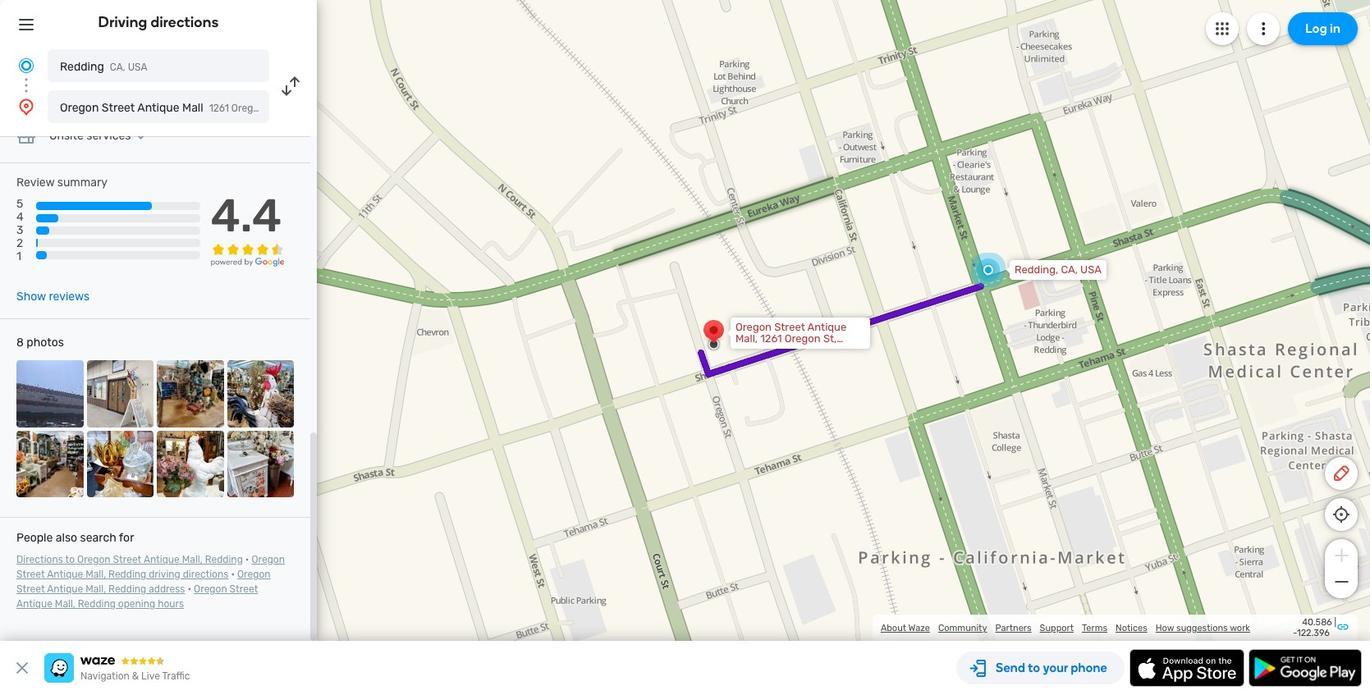 Task type: describe. For each thing, give the bounding box(es) containing it.
summary
[[57, 176, 108, 190]]

antique for oregon street antique mall, 1261 oregon st, redding, united states
[[808, 321, 847, 333]]

redding, inside oregon street antique mall, 1261 oregon st, redding, united states
[[736, 344, 779, 356]]

review summary
[[16, 176, 108, 190]]

redding for oregon street antique mall, redding opening hours
[[78, 599, 116, 610]]

antique for oregon street antique mall, redding opening hours
[[16, 599, 52, 610]]

street for oregon street antique mall, redding driving directions
[[16, 569, 45, 581]]

community
[[938, 623, 987, 633]]

oregon street antique mall, redding address
[[16, 569, 271, 595]]

usa for redding,
[[1081, 264, 1102, 276]]

location image
[[16, 97, 36, 117]]

onsite services button
[[49, 129, 151, 143]]

image 3 of oregon street antique mall, redding image
[[157, 360, 224, 427]]

oregon street antique mall, redding address link
[[16, 569, 271, 595]]

partners
[[995, 623, 1032, 633]]

oregon street antique mall, redding opening hours
[[16, 584, 258, 610]]

terms
[[1082, 623, 1108, 633]]

reviews
[[49, 290, 90, 304]]

5
[[16, 197, 23, 211]]

oregon for oregon street antique mall, redding opening hours
[[194, 584, 227, 595]]

address
[[149, 584, 185, 595]]

redding for oregon street antique mall, redding address
[[108, 584, 146, 595]]

antique for oregon street antique mall, redding driving directions
[[47, 569, 83, 581]]

image 4 of oregon street antique mall, redding image
[[227, 360, 294, 427]]

community link
[[938, 623, 987, 633]]

search
[[80, 531, 116, 545]]

antique for oregon street antique mall
[[137, 101, 179, 115]]

usa for redding
[[128, 62, 147, 73]]

directions
[[16, 554, 63, 566]]

1261
[[760, 333, 782, 345]]

street for oregon street antique mall
[[102, 101, 135, 115]]

how
[[1156, 623, 1174, 633]]

directions to oregon street antique mall, redding
[[16, 554, 243, 566]]

current location image
[[16, 56, 36, 76]]

oregon street antique mall button
[[48, 90, 269, 123]]

ca, for redding
[[110, 62, 125, 73]]

mall, up address
[[182, 554, 203, 566]]

navigation
[[80, 671, 130, 682]]

image 5 of oregon street antique mall, redding image
[[16, 431, 83, 498]]

oregon for oregon street antique mall, redding address
[[237, 569, 271, 581]]

street for oregon street antique mall, 1261 oregon st, redding, united states
[[774, 321, 805, 333]]

8 photos
[[16, 336, 64, 350]]

8
[[16, 336, 24, 350]]

people also search for
[[16, 531, 134, 545]]

122.396
[[1297, 628, 1330, 639]]

x image
[[12, 658, 32, 678]]

mall, for opening
[[55, 599, 75, 610]]

mall
[[182, 101, 203, 115]]

traffic
[[162, 671, 190, 682]]

image 8 of oregon street antique mall, redding image
[[227, 431, 294, 498]]

oregon street antique mall, redding driving directions
[[16, 554, 285, 581]]

5 4 3 2 1
[[16, 197, 24, 264]]

driving directions
[[98, 13, 219, 31]]

to
[[65, 554, 75, 566]]

oregon street antique mall
[[60, 101, 203, 115]]

image 1 of oregon street antique mall, redding image
[[16, 360, 83, 427]]

live
[[141, 671, 160, 682]]

zoom out image
[[1331, 572, 1352, 592]]

suggestions
[[1177, 623, 1228, 633]]

services
[[86, 129, 131, 143]]

waze
[[909, 623, 930, 633]]

oregon for oregon street antique mall, 1261 oregon st, redding, united states
[[736, 321, 772, 333]]

2
[[16, 237, 23, 251]]

driving
[[149, 569, 180, 581]]

-
[[1293, 628, 1297, 639]]

hours
[[158, 599, 184, 610]]

redding, ca, usa
[[1015, 264, 1102, 276]]

terms link
[[1082, 623, 1108, 633]]

also
[[56, 531, 77, 545]]



Task type: locate. For each thing, give the bounding box(es) containing it.
work
[[1230, 623, 1250, 633]]

store image
[[16, 126, 36, 146]]

pencil image
[[1332, 464, 1351, 484]]

mall, inside oregon street antique mall, redding driving directions
[[86, 569, 106, 581]]

mall, inside oregon street antique mall, redding opening hours
[[55, 599, 75, 610]]

0 horizontal spatial ca,
[[110, 62, 125, 73]]

0 horizontal spatial redding,
[[736, 344, 779, 356]]

onsite
[[49, 129, 84, 143]]

mall, down directions to oregon street antique mall, redding
[[86, 584, 106, 595]]

oregon for oregon street antique mall
[[60, 101, 99, 115]]

navigation & live traffic
[[80, 671, 190, 682]]

image 7 of oregon street antique mall, redding image
[[157, 431, 224, 498]]

zoom in image
[[1331, 546, 1352, 566]]

redding
[[60, 60, 104, 74], [205, 554, 243, 566], [108, 569, 146, 581], [108, 584, 146, 595], [78, 599, 116, 610]]

street for oregon street antique mall, redding address
[[16, 584, 45, 595]]

0 vertical spatial usa
[[128, 62, 147, 73]]

usa inside "redding ca, usa"
[[128, 62, 147, 73]]

mall, inside "oregon street antique mall, redding address"
[[86, 584, 106, 595]]

oregon
[[60, 101, 99, 115], [736, 321, 772, 333], [785, 333, 821, 345], [77, 554, 111, 566], [252, 554, 285, 566], [237, 569, 271, 581], [194, 584, 227, 595]]

3
[[16, 224, 23, 237]]

street
[[102, 101, 135, 115], [774, 321, 805, 333], [113, 554, 141, 566], [16, 569, 45, 581], [16, 584, 45, 595], [230, 584, 258, 595]]

usa
[[128, 62, 147, 73], [1081, 264, 1102, 276]]

notices
[[1116, 623, 1148, 633]]

antique inside oregon street antique mall, redding driving directions
[[47, 569, 83, 581]]

oregon inside oregon street antique mall, redding opening hours
[[194, 584, 227, 595]]

0 vertical spatial redding,
[[1015, 264, 1058, 276]]

1 vertical spatial redding,
[[736, 344, 779, 356]]

street inside oregon street antique mall button
[[102, 101, 135, 115]]

1 horizontal spatial redding,
[[1015, 264, 1058, 276]]

4.4
[[211, 189, 282, 243]]

mall, inside oregon street antique mall, 1261 oregon st, redding, united states
[[736, 333, 758, 345]]

redding inside oregon street antique mall, redding driving directions
[[108, 569, 146, 581]]

street inside oregon street antique mall, redding driving directions
[[16, 569, 45, 581]]

mall, for address
[[86, 584, 106, 595]]

antique inside oregon street antique mall, 1261 oregon st, redding, united states
[[808, 321, 847, 333]]

notices link
[[1116, 623, 1148, 633]]

40.586 | -122.396
[[1293, 617, 1337, 639]]

st,
[[823, 333, 837, 345]]

review
[[16, 176, 54, 190]]

oregon street antique mall, 1261 oregon st, redding, united states
[[736, 321, 850, 356]]

antique inside oregon street antique mall, redding opening hours
[[16, 599, 52, 610]]

about waze link
[[881, 623, 930, 633]]

40.586
[[1302, 617, 1332, 628]]

directions to oregon street antique mall, redding link
[[16, 554, 243, 566]]

support
[[1040, 623, 1074, 633]]

street inside oregon street antique mall, 1261 oregon st, redding, united states
[[774, 321, 805, 333]]

ca,
[[110, 62, 125, 73], [1061, 264, 1078, 276]]

people
[[16, 531, 53, 545]]

image 6 of oregon street antique mall, redding image
[[87, 431, 154, 498]]

link image
[[1337, 620, 1350, 633]]

antique inside button
[[137, 101, 179, 115]]

|
[[1334, 617, 1337, 628]]

mall, down to at the bottom left
[[55, 599, 75, 610]]

for
[[119, 531, 134, 545]]

1
[[16, 250, 21, 264]]

1 vertical spatial directions
[[183, 569, 229, 581]]

support link
[[1040, 623, 1074, 633]]

redding inside oregon street antique mall, redding opening hours
[[78, 599, 116, 610]]

1 vertical spatial ca,
[[1061, 264, 1078, 276]]

1 horizontal spatial usa
[[1081, 264, 1102, 276]]

mall, for driving
[[86, 569, 106, 581]]

oregon inside button
[[60, 101, 99, 115]]

oregon inside oregon street antique mall, redding driving directions
[[252, 554, 285, 566]]

oregon street antique mall, redding opening hours link
[[16, 584, 258, 610]]

driving
[[98, 13, 147, 31]]

oregon for oregon street antique mall, redding driving directions
[[252, 554, 285, 566]]

4
[[16, 210, 24, 224]]

street for oregon street antique mall, redding opening hours
[[230, 584, 258, 595]]

street inside oregon street antique mall, redding opening hours
[[230, 584, 258, 595]]

united
[[782, 344, 815, 356]]

directions
[[151, 13, 219, 31], [183, 569, 229, 581]]

antique
[[137, 101, 179, 115], [808, 321, 847, 333], [144, 554, 180, 566], [47, 569, 83, 581], [47, 584, 83, 595], [16, 599, 52, 610]]

antique for oregon street antique mall, redding address
[[47, 584, 83, 595]]

redding inside "oregon street antique mall, redding address"
[[108, 584, 146, 595]]

mall,
[[736, 333, 758, 345], [182, 554, 203, 566], [86, 569, 106, 581], [86, 584, 106, 595], [55, 599, 75, 610]]

0 vertical spatial directions
[[151, 13, 219, 31]]

about
[[881, 623, 906, 633]]

states
[[818, 344, 850, 356]]

1 vertical spatial usa
[[1081, 264, 1102, 276]]

mall, left 1261
[[736, 333, 758, 345]]

opening
[[118, 599, 155, 610]]

ca, inside "redding ca, usa"
[[110, 62, 125, 73]]

mall, down search
[[86, 569, 106, 581]]

show
[[16, 290, 46, 304]]

street inside "oregon street antique mall, redding address"
[[16, 584, 45, 595]]

chevron down image
[[131, 130, 151, 143]]

&
[[132, 671, 139, 682]]

image 2 of oregon street antique mall, redding image
[[87, 360, 154, 427]]

how suggestions work link
[[1156, 623, 1250, 633]]

ca, for redding,
[[1061, 264, 1078, 276]]

oregon inside "oregon street antique mall, redding address"
[[237, 569, 271, 581]]

show reviews
[[16, 290, 90, 304]]

about waze community partners support terms notices how suggestions work
[[881, 623, 1250, 633]]

mall, for oregon
[[736, 333, 758, 345]]

onsite services
[[49, 129, 131, 143]]

0 horizontal spatial usa
[[128, 62, 147, 73]]

photos
[[27, 336, 64, 350]]

redding ca, usa
[[60, 60, 147, 74]]

redding,
[[1015, 264, 1058, 276], [736, 344, 779, 356]]

directions inside oregon street antique mall, redding driving directions
[[183, 569, 229, 581]]

antique inside "oregon street antique mall, redding address"
[[47, 584, 83, 595]]

redding for oregon street antique mall, redding driving directions
[[108, 569, 146, 581]]

oregon street antique mall, redding driving directions link
[[16, 554, 285, 581]]

0 vertical spatial ca,
[[110, 62, 125, 73]]

partners link
[[995, 623, 1032, 633]]

1 horizontal spatial ca,
[[1061, 264, 1078, 276]]



Task type: vqa. For each thing, say whether or not it's contained in the screenshot.
Oregon Street Antique Mall, Redding driving directions Street
yes



